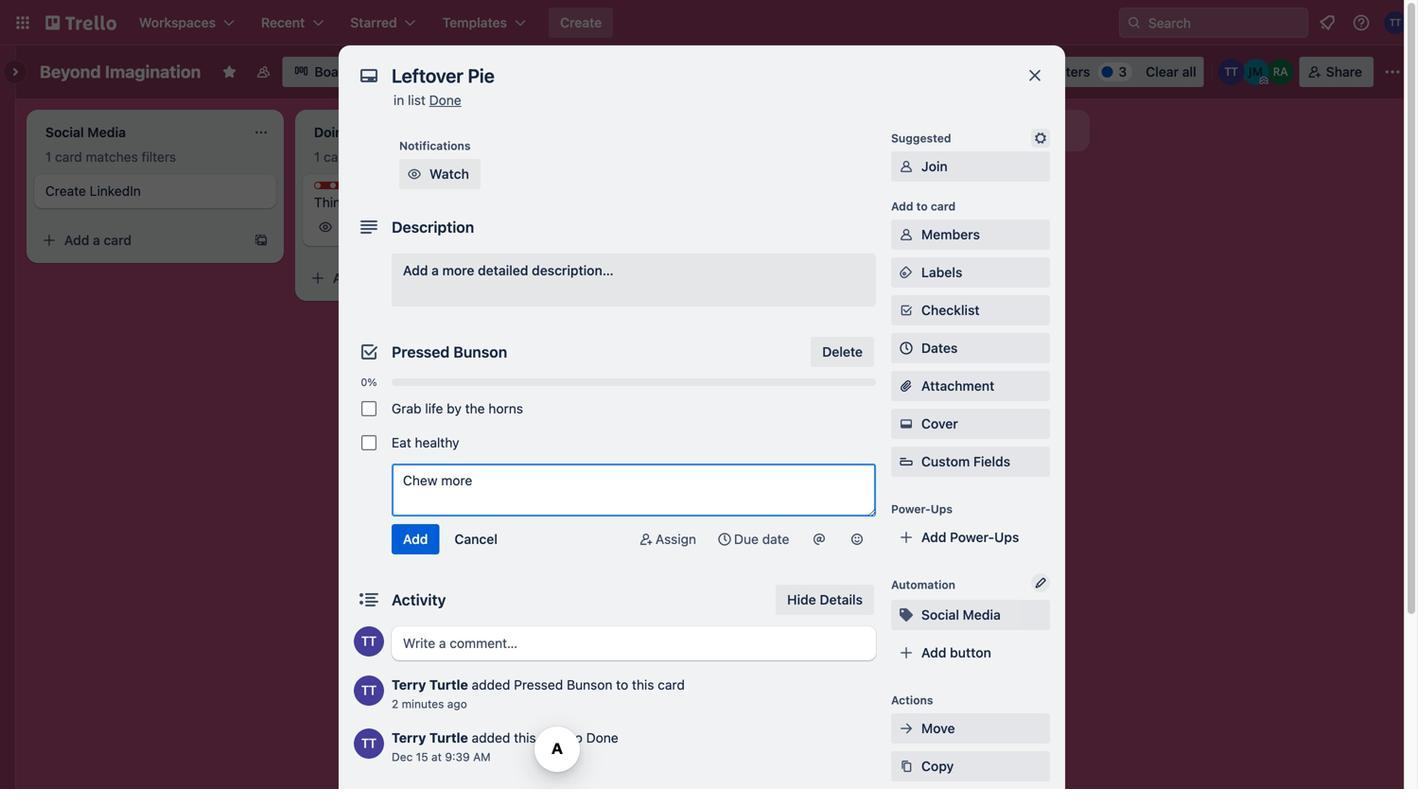 Task type: locate. For each thing, give the bounding box(es) containing it.
0 horizontal spatial list
[[408, 92, 426, 108]]

matches
[[86, 149, 138, 165], [355, 149, 407, 165]]

sm image down the add an item text field
[[637, 530, 656, 549]]

sm image up the details
[[848, 530, 867, 549]]

horns
[[489, 401, 523, 416]]

in list done
[[394, 92, 462, 108]]

add a card for leftmost create from template… "image"
[[64, 232, 132, 248]]

1 horizontal spatial power-
[[950, 530, 995, 545]]

2 terry from the top
[[392, 730, 426, 746]]

sm image inside the members link
[[897, 225, 916, 244]]

labels link
[[892, 257, 1051, 288]]

added inside 'terry turtle added this card to done dec 15 at 9:39 am'
[[472, 730, 510, 746]]

sm image left labels
[[897, 263, 916, 282]]

sm image for labels
[[897, 263, 916, 282]]

card right description…
[[641, 251, 669, 267]]

delete
[[823, 344, 863, 360]]

None text field
[[382, 59, 1007, 93]]

1 down thoughts thinking
[[363, 221, 369, 234]]

activity
[[392, 591, 446, 609]]

sm image left copy at the bottom right of page
[[897, 757, 916, 776]]

card down linkedin
[[104, 232, 132, 248]]

custom
[[922, 454, 970, 469]]

pressed up 'terry turtle added this card to done dec 15 at 9:39 am'
[[514, 677, 563, 693]]

actions
[[892, 694, 934, 707]]

2 vertical spatial add a card
[[333, 270, 400, 286]]

list
[[408, 92, 426, 108], [947, 123, 966, 138]]

0 vertical spatial done
[[429, 92, 462, 108]]

2 horizontal spatial add a card button
[[572, 244, 784, 274]]

0 vertical spatial pressed
[[392, 343, 450, 361]]

2 turtle from the top
[[429, 730, 468, 746]]

1 horizontal spatial 1 card matches filters
[[314, 149, 445, 165]]

1 vertical spatial create from template… image
[[791, 252, 806, 267]]

Grab life by the horns checkbox
[[362, 401, 377, 416]]

bunson down write a comment "text field"
[[567, 677, 613, 693]]

1 horizontal spatial filters
[[410, 149, 445, 165]]

1 horizontal spatial ups
[[995, 530, 1020, 545]]

1 filters from the left
[[142, 149, 176, 165]]

terry inside 'terry turtle added this card to done dec 15 at 9:39 am'
[[392, 730, 426, 746]]

1 horizontal spatial this
[[632, 677, 654, 693]]

sm image down actions
[[897, 719, 916, 738]]

sm image for "move" link
[[897, 719, 916, 738]]

0 horizontal spatial power-
[[892, 503, 931, 516]]

turtle inside terry turtle added pressed bunson to this card 2 minutes ago
[[429, 677, 468, 693]]

sm image down add to card
[[897, 225, 916, 244]]

sm image inside the watch button
[[405, 165, 424, 184]]

add a card
[[64, 232, 132, 248], [602, 251, 669, 267], [333, 270, 400, 286]]

matches up linkedin
[[86, 149, 138, 165]]

sm image for the members link
[[897, 225, 916, 244]]

add a card for create from template… "image" to the bottom
[[333, 270, 400, 286]]

1 vertical spatial create
[[45, 183, 86, 199]]

a left more
[[432, 263, 439, 278]]

1 vertical spatial bunson
[[567, 677, 613, 693]]

2 added from the top
[[472, 730, 510, 746]]

to for added this card to done
[[571, 730, 583, 746]]

sm image left cover
[[897, 415, 916, 433]]

cancel link
[[443, 524, 509, 555]]

add a card button for leftmost create from template… "image"
[[34, 225, 246, 256]]

1 vertical spatial add a card
[[602, 251, 669, 267]]

a
[[93, 232, 100, 248], [630, 251, 638, 267], [432, 263, 439, 278], [362, 270, 369, 286]]

2 vertical spatial to
[[571, 730, 583, 746]]

turtle
[[429, 677, 468, 693], [429, 730, 468, 746]]

sm image inside join link
[[897, 157, 916, 176]]

star or unstar board image
[[222, 64, 237, 79]]

primary element
[[0, 0, 1419, 45]]

1 up the create linkedin
[[45, 149, 51, 165]]

list right another
[[947, 123, 966, 138]]

a for right create from template… "image"
[[630, 251, 638, 267]]

terry turtle (terryturtle) image
[[1385, 11, 1407, 34], [1219, 59, 1245, 85], [354, 627, 384, 657], [354, 729, 384, 759]]

terry turtle (terryturtle) image right 'all'
[[1219, 59, 1245, 85]]

sm image for copy
[[897, 757, 916, 776]]

0 horizontal spatial add a card button
[[34, 225, 246, 256]]

sm image right assign
[[715, 530, 734, 549]]

automation
[[892, 578, 956, 592]]

2 horizontal spatial add a card
[[602, 251, 669, 267]]

share
[[1327, 64, 1363, 79]]

media
[[963, 607, 1001, 623]]

sm image inside assign link
[[637, 530, 656, 549]]

1 vertical spatial pressed
[[514, 677, 563, 693]]

sm image right date
[[810, 530, 829, 549]]

0 horizontal spatial create from template… image
[[254, 233, 269, 248]]

1 horizontal spatial add a card button
[[303, 263, 515, 293]]

dates button
[[892, 333, 1051, 363]]

add
[[867, 123, 892, 138], [892, 200, 914, 213], [64, 232, 89, 248], [602, 251, 627, 267], [403, 263, 428, 278], [333, 270, 358, 286], [922, 530, 947, 545], [922, 645, 947, 661]]

create
[[560, 15, 602, 30], [45, 183, 86, 199]]

done inside 'terry turtle added this card to done dec 15 at 9:39 am'
[[586, 730, 619, 746]]

added up am
[[472, 730, 510, 746]]

0 horizontal spatial pressed
[[392, 343, 450, 361]]

0 vertical spatial terry
[[392, 677, 426, 693]]

turtle inside 'terry turtle added this card to done dec 15 at 9:39 am'
[[429, 730, 468, 746]]

power-
[[892, 503, 931, 516], [950, 530, 995, 545]]

to up members
[[917, 200, 928, 213]]

card up color: bold red, title: "thoughts" element
[[324, 149, 351, 165]]

1 horizontal spatial add a card
[[333, 270, 400, 286]]

a right description…
[[630, 251, 638, 267]]

join link
[[892, 151, 1051, 182]]

0 horizontal spatial ups
[[931, 503, 953, 516]]

0 vertical spatial power-
[[892, 503, 931, 516]]

1 card matches filters up linkedin
[[45, 149, 176, 165]]

terry up dec
[[392, 730, 426, 746]]

2 minutes ago link
[[392, 698, 467, 711]]

to down write a comment "text field"
[[616, 677, 629, 693]]

sm image inside copy link
[[897, 757, 916, 776]]

a for create from template… "image" to the bottom
[[362, 270, 369, 286]]

terry inside terry turtle added pressed bunson to this card 2 minutes ago
[[392, 677, 426, 693]]

this
[[632, 677, 654, 693], [514, 730, 536, 746]]

1 vertical spatial this
[[514, 730, 536, 746]]

0 vertical spatial added
[[472, 677, 510, 693]]

sm image up thinking link
[[405, 165, 424, 184]]

1 vertical spatial added
[[472, 730, 510, 746]]

filters up watch
[[410, 149, 445, 165]]

1 horizontal spatial done
[[586, 730, 619, 746]]

0 horizontal spatial this
[[514, 730, 536, 746]]

0 vertical spatial this
[[632, 677, 654, 693]]

1 horizontal spatial list
[[947, 123, 966, 138]]

0 horizontal spatial to
[[571, 730, 583, 746]]

list inside 'add another list' 'button'
[[947, 123, 966, 138]]

a for leftmost create from template… "image"
[[93, 232, 100, 248]]

description…
[[532, 263, 614, 278]]

add another list button
[[833, 110, 1090, 151]]

social
[[922, 607, 960, 623]]

1 card matches filters up thoughts
[[314, 149, 445, 165]]

1 terry from the top
[[392, 677, 426, 693]]

added inside terry turtle added pressed bunson to this card 2 minutes ago
[[472, 677, 510, 693]]

color: bold red, title: "thoughts" element
[[314, 182, 385, 196]]

card down terry turtle added pressed bunson to this card 2 minutes ago
[[540, 730, 567, 746]]

2 horizontal spatial to
[[917, 200, 928, 213]]

create linkedin
[[45, 183, 141, 199]]

filters up the create linkedin link
[[142, 149, 176, 165]]

healthy
[[415, 435, 460, 450]]

sm image left filters at the top right of page
[[989, 57, 1016, 83]]

sm image for cover link
[[897, 415, 916, 433]]

a down thinking
[[362, 270, 369, 286]]

1 horizontal spatial create
[[560, 15, 602, 30]]

eat healthy
[[392, 435, 460, 450]]

sm image left checklist
[[897, 301, 916, 320]]

1
[[45, 149, 51, 165], [314, 149, 320, 165], [363, 221, 369, 234]]

ups down fields
[[995, 530, 1020, 545]]

suggested
[[892, 132, 952, 145]]

1 vertical spatial to
[[616, 677, 629, 693]]

this down write a comment "text field"
[[632, 677, 654, 693]]

in
[[394, 92, 404, 108]]

1 added from the top
[[472, 677, 510, 693]]

1 turtle from the top
[[429, 677, 468, 693]]

this inside 'terry turtle added this card to done dec 15 at 9:39 am'
[[514, 730, 536, 746]]

1 vertical spatial turtle
[[429, 730, 468, 746]]

sm image inside "move" link
[[897, 719, 916, 738]]

terry turtle added this card to done dec 15 at 9:39 am
[[392, 730, 619, 764]]

matches up thoughts
[[355, 149, 407, 165]]

more
[[442, 263, 475, 278]]

ups up add power-ups on the right
[[931, 503, 953, 516]]

1 vertical spatial list
[[947, 123, 966, 138]]

1 horizontal spatial bunson
[[567, 677, 613, 693]]

9:39
[[445, 750, 470, 764]]

filters
[[142, 149, 176, 165], [410, 149, 445, 165]]

0 horizontal spatial bunson
[[454, 343, 507, 361]]

0 vertical spatial turtle
[[429, 677, 468, 693]]

sm image
[[1032, 129, 1051, 148], [405, 165, 424, 184], [897, 263, 916, 282], [637, 530, 656, 549], [897, 606, 916, 625], [897, 757, 916, 776]]

customize views image
[[372, 62, 391, 81]]

jeremy miller (jeremymiller198) image
[[1243, 59, 1270, 85]]

sm image inside checklist link
[[897, 301, 916, 320]]

to inside terry turtle added pressed bunson to this card 2 minutes ago
[[616, 677, 629, 693]]

0 notifications image
[[1316, 11, 1339, 34]]

card
[[55, 149, 82, 165], [324, 149, 351, 165], [931, 200, 956, 213], [104, 232, 132, 248], [641, 251, 669, 267], [372, 270, 400, 286], [658, 677, 685, 693], [540, 730, 567, 746]]

card inside terry turtle added pressed bunson to this card 2 minutes ago
[[658, 677, 685, 693]]

power- down custom
[[892, 503, 931, 516]]

0 horizontal spatial 1 card matches filters
[[45, 149, 176, 165]]

this down terry turtle added pressed bunson to this card 2 minutes ago
[[514, 730, 536, 746]]

due
[[734, 531, 759, 547]]

add power-ups link
[[892, 522, 1051, 553]]

cancel
[[455, 531, 498, 547]]

1 1 card matches filters from the left
[[45, 149, 176, 165]]

card inside 'terry turtle added this card to done dec 15 at 9:39 am'
[[540, 730, 567, 746]]

beyond imagination
[[40, 62, 201, 82]]

sm image
[[989, 57, 1016, 83], [897, 157, 916, 176], [897, 225, 916, 244], [897, 301, 916, 320], [897, 415, 916, 433], [715, 530, 734, 549], [810, 530, 829, 549], [848, 530, 867, 549], [897, 719, 916, 738]]

card down write a comment "text field"
[[658, 677, 685, 693]]

sm image inside "labels" link
[[897, 263, 916, 282]]

description
[[392, 218, 474, 236]]

sm image for suggested
[[1032, 129, 1051, 148]]

list right in on the top of page
[[408, 92, 426, 108]]

create inside "button"
[[560, 15, 602, 30]]

to
[[917, 200, 928, 213], [616, 677, 629, 693], [571, 730, 583, 746]]

thoughts thinking
[[314, 183, 385, 210]]

0 horizontal spatial create
[[45, 183, 86, 199]]

create from template… image
[[254, 233, 269, 248], [791, 252, 806, 267], [522, 271, 538, 286]]

turtle up ago on the left bottom of page
[[429, 677, 468, 693]]

1 vertical spatial ups
[[995, 530, 1020, 545]]

turtle for added this card to done
[[429, 730, 468, 746]]

1 card matches filters
[[45, 149, 176, 165], [314, 149, 445, 165]]

to inside 'terry turtle added this card to done dec 15 at 9:39 am'
[[571, 730, 583, 746]]

0 horizontal spatial filters
[[142, 149, 176, 165]]

bunson up the
[[454, 343, 507, 361]]

0 vertical spatial list
[[408, 92, 426, 108]]

Search field
[[1142, 9, 1308, 37]]

to for added pressed bunson to this card
[[616, 677, 629, 693]]

create for create
[[560, 15, 602, 30]]

added
[[472, 677, 510, 693], [472, 730, 510, 746]]

None submit
[[392, 524, 440, 555]]

show menu image
[[1384, 62, 1403, 81]]

card up members
[[931, 200, 956, 213]]

2
[[392, 698, 399, 711]]

0 vertical spatial bunson
[[454, 343, 507, 361]]

1 horizontal spatial pressed
[[514, 677, 563, 693]]

a down the create linkedin
[[93, 232, 100, 248]]

pressed up life at the left of page
[[392, 343, 450, 361]]

done down terry turtle added pressed bunson to this card 2 minutes ago
[[586, 730, 619, 746]]

search image
[[1127, 15, 1142, 30]]

details
[[820, 592, 863, 608]]

0 horizontal spatial 1
[[45, 149, 51, 165]]

1 horizontal spatial to
[[616, 677, 629, 693]]

terry
[[392, 677, 426, 693], [392, 730, 426, 746]]

0 vertical spatial create
[[560, 15, 602, 30]]

thinking
[[314, 194, 367, 210]]

0 vertical spatial add a card
[[64, 232, 132, 248]]

pressed
[[392, 343, 450, 361], [514, 677, 563, 693]]

sm image left social
[[897, 606, 916, 625]]

terry turtle (terryturtle) image up terry turtle (terryturtle) icon
[[354, 627, 384, 657]]

1 vertical spatial done
[[586, 730, 619, 746]]

turtle up dec 15 at 9:39 am link
[[429, 730, 468, 746]]

sm image inside due date link
[[715, 530, 734, 549]]

power- down power-ups
[[950, 530, 995, 545]]

add button
[[922, 645, 992, 661]]

1 up color: bold red, title: "thoughts" element
[[314, 149, 320, 165]]

sm image inside cover link
[[897, 415, 916, 433]]

added up 'terry turtle added this card to done dec 15 at 9:39 am'
[[472, 677, 510, 693]]

0 horizontal spatial add a card
[[64, 232, 132, 248]]

card up the create linkedin
[[55, 149, 82, 165]]

terry turtle (terryturtle) image
[[354, 676, 384, 706]]

sm image up join link
[[1032, 129, 1051, 148]]

done right in on the top of page
[[429, 92, 462, 108]]

terry up 2
[[392, 677, 426, 693]]

to down terry turtle added pressed bunson to this card 2 minutes ago
[[571, 730, 583, 746]]

15
[[416, 750, 428, 764]]

1 vertical spatial power-
[[950, 530, 995, 545]]

0 horizontal spatial matches
[[86, 149, 138, 165]]

1 horizontal spatial create from template… image
[[522, 271, 538, 286]]

sm image left the join at top
[[897, 157, 916, 176]]

0 vertical spatial create from template… image
[[254, 233, 269, 248]]

add a more detailed description… link
[[392, 254, 876, 307]]

2 filters from the left
[[410, 149, 445, 165]]

1 vertical spatial terry
[[392, 730, 426, 746]]

1 horizontal spatial matches
[[355, 149, 407, 165]]



Task type: vqa. For each thing, say whether or not it's contained in the screenshot.
topmost Turtle
yes



Task type: describe. For each thing, give the bounding box(es) containing it.
bunson inside terry turtle added pressed bunson to this card 2 minutes ago
[[567, 677, 613, 693]]

social media button
[[892, 600, 1051, 630]]

button
[[950, 645, 992, 661]]

add power-ups
[[922, 530, 1020, 545]]

checklist
[[922, 302, 980, 318]]

social media
[[922, 607, 1001, 623]]

open information menu image
[[1352, 13, 1371, 32]]

notifications
[[399, 139, 471, 152]]

detailed
[[478, 263, 529, 278]]

thoughts
[[333, 183, 385, 196]]

2 horizontal spatial 1
[[363, 221, 369, 234]]

ruby anderson (rubyanderson7) image
[[1268, 59, 1294, 85]]

0%
[[361, 376, 377, 388]]

the
[[465, 401, 485, 416]]

checklist link
[[892, 295, 1051, 326]]

board link
[[282, 57, 363, 87]]

grab
[[392, 401, 422, 416]]

2 horizontal spatial create from template… image
[[791, 252, 806, 267]]

0 vertical spatial to
[[917, 200, 928, 213]]

0 horizontal spatial done
[[429, 92, 462, 108]]

members
[[922, 227, 980, 242]]

sm image for join link
[[897, 157, 916, 176]]

beyond
[[40, 62, 101, 82]]

create linkedin link
[[45, 182, 265, 201]]

create for create linkedin
[[45, 183, 86, 199]]

share button
[[1300, 57, 1374, 87]]

terry for added pressed bunson to this card
[[392, 677, 426, 693]]

assign link
[[629, 524, 704, 555]]

watch
[[430, 166, 469, 182]]

thinking link
[[314, 193, 534, 212]]

terry turtle (terryturtle) image right the open information menu image
[[1385, 11, 1407, 34]]

back to home image
[[45, 8, 116, 38]]

3
[[1119, 64, 1127, 79]]

due date
[[734, 531, 790, 547]]

imagination
[[105, 62, 201, 82]]

delete link
[[811, 337, 874, 367]]

Board name text field
[[30, 57, 210, 87]]

terry turtle added pressed bunson to this card 2 minutes ago
[[392, 677, 685, 711]]

clear all
[[1146, 64, 1197, 79]]

1 horizontal spatial 1
[[314, 149, 320, 165]]

custom fields
[[922, 454, 1011, 469]]

by
[[447, 401, 462, 416]]

assign
[[656, 531, 697, 547]]

add button button
[[892, 638, 1051, 668]]

members link
[[892, 220, 1051, 250]]

pressed inside terry turtle added pressed bunson to this card 2 minutes ago
[[514, 677, 563, 693]]

turtle for added pressed bunson to this card
[[429, 677, 468, 693]]

Add an item text field
[[392, 464, 876, 517]]

ago
[[447, 698, 467, 711]]

2 1 card matches filters from the left
[[314, 149, 445, 165]]

add a more detailed description…
[[403, 263, 614, 278]]

clear
[[1146, 64, 1179, 79]]

linkedin
[[90, 183, 141, 199]]

cover
[[922, 416, 959, 432]]

move
[[922, 721, 955, 736]]

add a card button for create from template… "image" to the bottom
[[303, 263, 515, 293]]

dec 15 at 9:39 am link
[[392, 750, 491, 764]]

added for added pressed bunson to this card
[[472, 677, 510, 693]]

grab life by the horns
[[392, 401, 523, 416]]

card down description at the left top of the page
[[372, 270, 400, 286]]

Write a comment text field
[[392, 627, 876, 661]]

at
[[432, 750, 442, 764]]

2 matches from the left
[[355, 149, 407, 165]]

added for added this card to done
[[472, 730, 510, 746]]

pressed bunson
[[392, 343, 507, 361]]

terry for added this card to done
[[392, 730, 426, 746]]

labels
[[922, 265, 963, 280]]

sm image for watch
[[405, 165, 424, 184]]

dates
[[922, 340, 958, 356]]

filters
[[1052, 64, 1091, 79]]

1 matches from the left
[[86, 149, 138, 165]]

workspace visible image
[[256, 64, 271, 79]]

0 vertical spatial ups
[[931, 503, 953, 516]]

pressed bunson group
[[354, 392, 876, 460]]

terry turtle (terryturtle) image left dec
[[354, 729, 384, 759]]

add a card button for right create from template… "image"
[[572, 244, 784, 274]]

add another list
[[867, 123, 966, 138]]

Eat healthy checkbox
[[362, 435, 377, 450]]

add a card for right create from template… "image"
[[602, 251, 669, 267]]

join
[[922, 159, 948, 174]]

minutes
[[402, 698, 444, 711]]

this inside terry turtle added pressed bunson to this card 2 minutes ago
[[632, 677, 654, 693]]

sm image inside social media button
[[897, 606, 916, 625]]

another
[[895, 123, 944, 138]]

hide
[[788, 592, 816, 608]]

create button
[[549, 8, 613, 38]]

hide details
[[788, 592, 863, 608]]

2 vertical spatial create from template… image
[[522, 271, 538, 286]]

due date link
[[708, 524, 799, 555]]

cover link
[[892, 409, 1051, 439]]

done link
[[429, 92, 462, 108]]

attachment button
[[892, 371, 1051, 401]]

am
[[473, 750, 491, 764]]

sm image for due date link
[[715, 530, 734, 549]]

clear all button
[[1139, 57, 1204, 87]]

dec
[[392, 750, 413, 764]]

fields
[[974, 454, 1011, 469]]

hide details link
[[776, 585, 874, 615]]

power-ups
[[892, 503, 953, 516]]

custom fields button
[[892, 452, 1051, 471]]

copy link
[[892, 751, 1051, 782]]

add to card
[[892, 200, 956, 213]]

all
[[1183, 64, 1197, 79]]

watch button
[[399, 159, 481, 189]]

sm image for checklist link
[[897, 301, 916, 320]]

copy
[[922, 759, 954, 774]]

board
[[315, 64, 352, 79]]

life
[[425, 401, 443, 416]]



